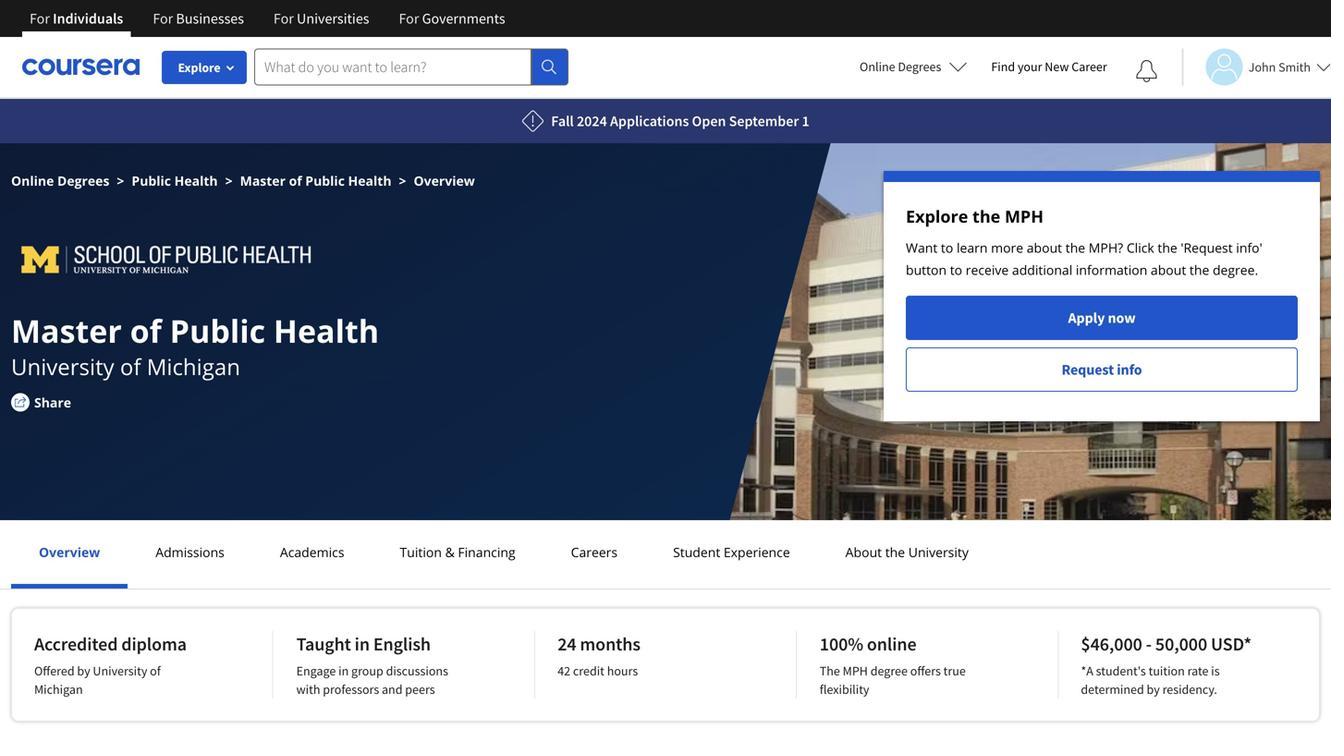 Task type: locate. For each thing, give the bounding box(es) containing it.
john smith button
[[1183, 49, 1332, 86]]

new
[[1045, 58, 1069, 75]]

the right click
[[1158, 239, 1178, 257]]

find
[[992, 58, 1016, 75]]

1 horizontal spatial by
[[1147, 682, 1160, 698]]

for left businesses
[[153, 9, 173, 28]]

tuition
[[400, 544, 442, 561]]

1 horizontal spatial michigan
[[147, 352, 240, 382]]

in up professors
[[339, 663, 349, 680]]

0 vertical spatial master
[[240, 172, 286, 190]]

share button
[[11, 393, 99, 412]]

3 for from the left
[[274, 9, 294, 28]]

about down click
[[1151, 261, 1187, 279]]

credit
[[573, 663, 605, 680]]

0 vertical spatial about
[[1027, 239, 1063, 257]]

universities
[[297, 9, 369, 28]]

by
[[77, 663, 90, 680], [1147, 682, 1160, 698]]

about the university
[[846, 544, 969, 561]]

>
[[117, 172, 124, 190], [225, 172, 233, 190], [399, 172, 406, 190]]

2 for from the left
[[153, 9, 173, 28]]

0 vertical spatial mph
[[1005, 205, 1044, 228]]

for left universities
[[274, 9, 294, 28]]

mph up flexibility
[[843, 663, 868, 680]]

1 vertical spatial explore
[[906, 205, 969, 228]]

1 vertical spatial master
[[11, 309, 122, 352]]

michigan inside master of public health university of michigan
[[147, 352, 240, 382]]

request
[[1062, 361, 1115, 379]]

in
[[355, 633, 370, 656], [339, 663, 349, 680]]

online degrees
[[860, 58, 942, 75]]

mph up more
[[1005, 205, 1044, 228]]

the left mph?
[[1066, 239, 1086, 257]]

explore for explore the mph
[[906, 205, 969, 228]]

degrees for online degrees > public health > master of public health > overview
[[57, 172, 110, 190]]

explore
[[178, 59, 221, 76], [906, 205, 969, 228]]

0 vertical spatial explore
[[178, 59, 221, 76]]

explore inside popup button
[[178, 59, 221, 76]]

master inside master of public health university of michigan
[[11, 309, 122, 352]]

john
[[1249, 59, 1277, 75]]

0 horizontal spatial degrees
[[57, 172, 110, 190]]

1 vertical spatial to
[[950, 261, 963, 279]]

for governments
[[399, 9, 506, 28]]

1 vertical spatial mph
[[843, 663, 868, 680]]

university inside master of public health university of michigan
[[11, 352, 114, 382]]

in up group
[[355, 633, 370, 656]]

public health link
[[132, 172, 218, 190]]

explore down for businesses
[[178, 59, 221, 76]]

1 horizontal spatial master
[[240, 172, 286, 190]]

of
[[289, 172, 302, 190], [130, 309, 162, 352], [120, 352, 141, 382], [150, 663, 161, 680]]

to down learn
[[950, 261, 963, 279]]

learn
[[957, 239, 988, 257]]

open
[[692, 112, 726, 130]]

accredited
[[34, 633, 118, 656]]

2 vertical spatial university
[[93, 663, 147, 680]]

michigan inside accredited diploma offered by university of michigan
[[34, 682, 83, 698]]

1 > from the left
[[117, 172, 124, 190]]

the right about
[[886, 544, 906, 561]]

0 horizontal spatial overview
[[39, 544, 100, 561]]

2 > from the left
[[225, 172, 233, 190]]

overview
[[414, 172, 475, 190], [39, 544, 100, 561]]

master of public health university of michigan
[[11, 309, 379, 382]]

by down tuition
[[1147, 682, 1160, 698]]

1 horizontal spatial explore
[[906, 205, 969, 228]]

university of michigan image
[[11, 238, 321, 282]]

master up share button
[[11, 309, 122, 352]]

1 for from the left
[[30, 9, 50, 28]]

with
[[296, 682, 320, 698]]

university inside accredited diploma offered by university of michigan
[[93, 663, 147, 680]]

0 vertical spatial university
[[11, 352, 114, 382]]

to
[[941, 239, 954, 257], [950, 261, 963, 279]]

want to learn more about the mph? click the 'request info' button to receive additional information about the degree.
[[906, 239, 1263, 279]]

50,000
[[1156, 633, 1208, 656]]

the
[[973, 205, 1001, 228], [1066, 239, 1086, 257], [1158, 239, 1178, 257], [1190, 261, 1210, 279], [886, 544, 906, 561]]

by inside accredited diploma offered by university of michigan
[[77, 663, 90, 680]]

health
[[174, 172, 218, 190], [348, 172, 392, 190], [274, 309, 379, 352]]

0 horizontal spatial michigan
[[34, 682, 83, 698]]

1 horizontal spatial degrees
[[898, 58, 942, 75]]

> right the master of public health link
[[399, 172, 406, 190]]

0 horizontal spatial >
[[117, 172, 124, 190]]

0 vertical spatial by
[[77, 663, 90, 680]]

governments
[[422, 9, 506, 28]]

online
[[860, 58, 896, 75], [11, 172, 54, 190]]

mph
[[1005, 205, 1044, 228], [843, 663, 868, 680]]

explore up the 'want'
[[906, 205, 969, 228]]

1 vertical spatial online
[[11, 172, 54, 190]]

0 horizontal spatial online
[[11, 172, 54, 190]]

1 vertical spatial by
[[1147, 682, 1160, 698]]

1 horizontal spatial overview
[[414, 172, 475, 190]]

offered
[[34, 663, 75, 680]]

online degrees button
[[845, 46, 982, 87]]

degrees left the find
[[898, 58, 942, 75]]

professors
[[323, 682, 379, 698]]

2 horizontal spatial >
[[399, 172, 406, 190]]

student's
[[1097, 663, 1147, 680]]

by down accredited
[[77, 663, 90, 680]]

info'
[[1237, 239, 1263, 257]]

request info button
[[906, 348, 1298, 392]]

1 vertical spatial michigan
[[34, 682, 83, 698]]

to left learn
[[941, 239, 954, 257]]

experience
[[724, 544, 790, 561]]

apply
[[1069, 309, 1106, 327]]

0 horizontal spatial about
[[1027, 239, 1063, 257]]

0 horizontal spatial explore
[[178, 59, 221, 76]]

0 vertical spatial online
[[860, 58, 896, 75]]

for businesses
[[153, 9, 244, 28]]

online inside popup button
[[860, 58, 896, 75]]

0 horizontal spatial master
[[11, 309, 122, 352]]

determined
[[1081, 682, 1145, 698]]

banner navigation
[[15, 0, 520, 37]]

about up additional
[[1027, 239, 1063, 257]]

group
[[351, 663, 384, 680]]

1 vertical spatial about
[[1151, 261, 1187, 279]]

*a
[[1081, 663, 1094, 680]]

0 horizontal spatial by
[[77, 663, 90, 680]]

receive
[[966, 261, 1009, 279]]

degrees left 'public health' link
[[57, 172, 110, 190]]

michigan
[[147, 352, 240, 382], [34, 682, 83, 698]]

online
[[867, 633, 917, 656]]

1 horizontal spatial >
[[225, 172, 233, 190]]

4 for from the left
[[399, 9, 419, 28]]

public
[[132, 172, 171, 190], [305, 172, 345, 190], [170, 309, 266, 352]]

michigan for offered
[[34, 682, 83, 698]]

taught in english engage in group discussions with professors and peers
[[296, 633, 448, 698]]

career
[[1072, 58, 1108, 75]]

request info
[[1062, 361, 1143, 379]]

1 vertical spatial in
[[339, 663, 349, 680]]

0 vertical spatial overview
[[414, 172, 475, 190]]

fall 2024 applications open september 1
[[551, 112, 810, 130]]

info
[[1117, 361, 1143, 379]]

tuition & financing
[[400, 544, 516, 561]]

for for businesses
[[153, 9, 173, 28]]

> right 'public health' link
[[225, 172, 233, 190]]

university
[[11, 352, 114, 382], [909, 544, 969, 561], [93, 663, 147, 680]]

university right about
[[909, 544, 969, 561]]

degrees inside popup button
[[898, 58, 942, 75]]

usd*
[[1212, 633, 1252, 656]]

0 vertical spatial michigan
[[147, 352, 240, 382]]

1 vertical spatial university
[[909, 544, 969, 561]]

master right 'public health' link
[[240, 172, 286, 190]]

is
[[1212, 663, 1220, 680]]

1 horizontal spatial mph
[[1005, 205, 1044, 228]]

0 horizontal spatial mph
[[843, 663, 868, 680]]

student experience link
[[668, 544, 796, 561]]

share
[[34, 394, 71, 412]]

university up share button
[[11, 352, 114, 382]]

now
[[1108, 309, 1136, 327]]

for up what do you want to learn? text box
[[399, 9, 419, 28]]

1 horizontal spatial in
[[355, 633, 370, 656]]

smith
[[1279, 59, 1311, 75]]

for for governments
[[399, 9, 419, 28]]

coursera image
[[22, 52, 140, 82]]

1 horizontal spatial about
[[1151, 261, 1187, 279]]

want
[[906, 239, 938, 257]]

university down diploma
[[93, 663, 147, 680]]

1 horizontal spatial online
[[860, 58, 896, 75]]

None search field
[[254, 49, 569, 86]]

1 vertical spatial degrees
[[57, 172, 110, 190]]

for left the individuals
[[30, 9, 50, 28]]

and
[[382, 682, 403, 698]]

online for online degrees > public health > master of public health > overview
[[11, 172, 54, 190]]

0 vertical spatial in
[[355, 633, 370, 656]]

> left 'public health' link
[[117, 172, 124, 190]]

overview link
[[33, 544, 106, 561]]

academics
[[280, 544, 345, 561]]

for universities
[[274, 9, 369, 28]]

flexibility
[[820, 682, 870, 698]]

0 vertical spatial degrees
[[898, 58, 942, 75]]

of inside accredited diploma offered by university of michigan
[[150, 663, 161, 680]]



Task type: vqa. For each thing, say whether or not it's contained in the screenshot.
middle application
no



Task type: describe. For each thing, give the bounding box(es) containing it.
true
[[944, 663, 966, 680]]

degrees for online degrees
[[898, 58, 942, 75]]

the up learn
[[973, 205, 1001, 228]]

additional
[[1013, 261, 1073, 279]]

english
[[373, 633, 431, 656]]

applications
[[610, 112, 689, 130]]

tuition
[[1149, 663, 1185, 680]]

the
[[820, 663, 841, 680]]

the down 'request
[[1190, 261, 1210, 279]]

months
[[580, 633, 641, 656]]

online degrees link
[[11, 172, 110, 190]]

peers
[[405, 682, 435, 698]]

offers
[[911, 663, 941, 680]]

discussions
[[386, 663, 448, 680]]

find your new career link
[[982, 55, 1117, 79]]

mph?
[[1089, 239, 1124, 257]]

24
[[558, 633, 577, 656]]

42
[[558, 663, 571, 680]]

3 > from the left
[[399, 172, 406, 190]]

$46,000
[[1081, 633, 1143, 656]]

24 months 42 credit hours
[[558, 633, 641, 680]]

residency.
[[1163, 682, 1218, 698]]

apply now button
[[906, 296, 1298, 340]]

admissions
[[156, 544, 225, 561]]

-
[[1146, 633, 1152, 656]]

find your new career
[[992, 58, 1108, 75]]

john smith
[[1249, 59, 1311, 75]]

online degrees > public health > master of public health > overview
[[11, 172, 475, 190]]

master of public health link
[[240, 172, 392, 190]]

online for online degrees
[[860, 58, 896, 75]]

rate
[[1188, 663, 1209, 680]]

student experience
[[673, 544, 790, 561]]

explore for explore
[[178, 59, 221, 76]]

financing
[[458, 544, 516, 561]]

public inside master of public health university of michigan
[[170, 309, 266, 352]]

student
[[673, 544, 721, 561]]

about
[[846, 544, 882, 561]]

university for of
[[11, 352, 114, 382]]

1
[[802, 112, 810, 130]]

explore the mph
[[906, 205, 1044, 228]]

0 horizontal spatial in
[[339, 663, 349, 680]]

&
[[445, 544, 455, 561]]

about the university link
[[840, 544, 975, 561]]

by inside the $46,000 - 50,000 usd* *a student's tuition rate is determined by residency.
[[1147, 682, 1160, 698]]

hours
[[607, 663, 638, 680]]

academics link
[[275, 544, 350, 561]]

university for diploma
[[93, 663, 147, 680]]

degree.
[[1213, 261, 1259, 279]]

admissions link
[[150, 544, 230, 561]]

click
[[1127, 239, 1155, 257]]

more
[[991, 239, 1024, 257]]

accredited diploma offered by university of michigan
[[34, 633, 187, 698]]

individuals
[[53, 9, 123, 28]]

tuition & financing link
[[394, 544, 521, 561]]

mph inside 100% online the mph degree offers true flexibility
[[843, 663, 868, 680]]

fall
[[551, 112, 574, 130]]

$46,000 - 50,000 usd* *a student's tuition rate is determined by residency.
[[1081, 633, 1252, 698]]

explore button
[[162, 51, 247, 84]]

businesses
[[176, 9, 244, 28]]

september
[[729, 112, 799, 130]]

2024
[[577, 112, 607, 130]]

1 vertical spatial overview
[[39, 544, 100, 561]]

show notifications image
[[1136, 60, 1159, 82]]

100% online the mph degree offers true flexibility
[[820, 633, 966, 698]]

for for universities
[[274, 9, 294, 28]]

0 vertical spatial to
[[941, 239, 954, 257]]

your
[[1018, 58, 1043, 75]]

apply now
[[1069, 309, 1136, 327]]

careers
[[571, 544, 618, 561]]

for for individuals
[[30, 9, 50, 28]]

What do you want to learn? text field
[[254, 49, 532, 86]]

information
[[1076, 261, 1148, 279]]

engage
[[296, 663, 336, 680]]

michigan for public
[[147, 352, 240, 382]]

button
[[906, 261, 947, 279]]

100%
[[820, 633, 864, 656]]

health inside master of public health university of michigan
[[274, 309, 379, 352]]

taught
[[296, 633, 351, 656]]

careers link
[[566, 544, 623, 561]]

degree
[[871, 663, 908, 680]]



